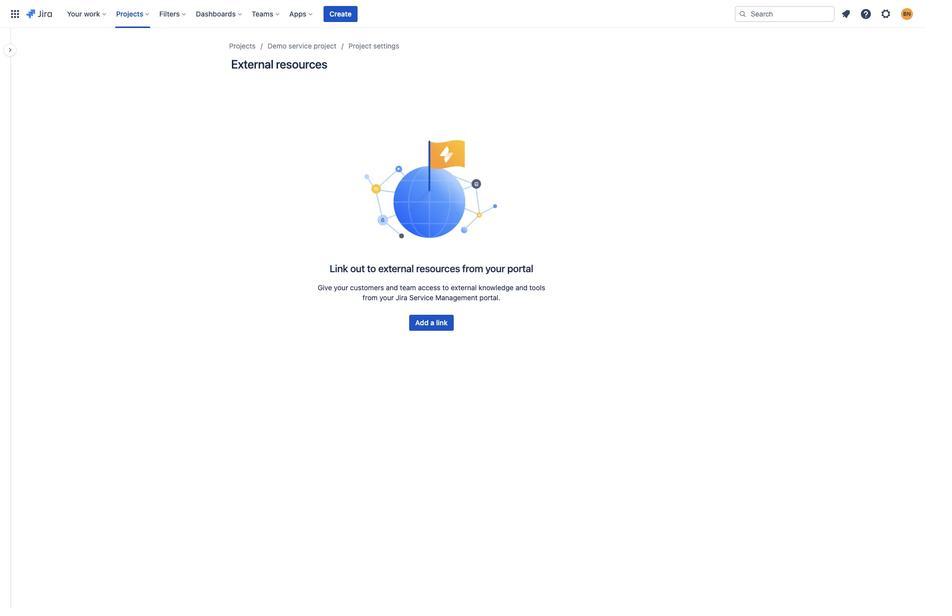 Task type: locate. For each thing, give the bounding box(es) containing it.
from inside give your customers and team access to external knowledge and tools from your jira service management portal.
[[363, 294, 378, 302]]

projects inside dropdown button
[[116, 9, 143, 18]]

0 horizontal spatial resources
[[276, 57, 327, 71]]

a
[[430, 319, 434, 327]]

appswitcher icon image
[[9, 8, 21, 20]]

projects link
[[229, 40, 256, 52]]

1 horizontal spatial your
[[380, 294, 394, 302]]

your work button
[[64, 6, 110, 22]]

1 vertical spatial to
[[442, 284, 449, 292]]

1 vertical spatial from
[[363, 294, 378, 302]]

teams
[[252, 9, 273, 18]]

link out to external resources from your portal
[[330, 263, 533, 275]]

team
[[400, 284, 416, 292]]

service
[[289, 42, 312, 50]]

jira
[[396, 294, 408, 302]]

from
[[462, 263, 483, 275], [363, 294, 378, 302]]

external up team on the left top
[[378, 263, 414, 275]]

1 horizontal spatial resources
[[416, 263, 460, 275]]

portal
[[507, 263, 533, 275]]

filters
[[159, 9, 180, 18]]

1 vertical spatial resources
[[416, 263, 460, 275]]

0 vertical spatial to
[[367, 263, 376, 275]]

0 horizontal spatial from
[[363, 294, 378, 302]]

projects up external
[[229, 42, 256, 50]]

projects for projects dropdown button
[[116, 9, 143, 18]]

management
[[435, 294, 478, 302]]

1 vertical spatial your
[[334, 284, 348, 292]]

0 vertical spatial your
[[485, 263, 505, 275]]

0 vertical spatial projects
[[116, 9, 143, 18]]

knowledge
[[479, 284, 514, 292]]

to right out
[[367, 263, 376, 275]]

1 horizontal spatial and
[[516, 284, 528, 292]]

jira image
[[26, 8, 52, 20], [26, 8, 52, 20]]

1 horizontal spatial to
[[442, 284, 449, 292]]

and left tools
[[516, 284, 528, 292]]

access
[[418, 284, 441, 292]]

0 horizontal spatial external
[[378, 263, 414, 275]]

1 horizontal spatial from
[[462, 263, 483, 275]]

service
[[409, 294, 434, 302]]

resources up access
[[416, 263, 460, 275]]

external
[[378, 263, 414, 275], [451, 284, 477, 292]]

settings image
[[880, 8, 892, 20]]

sidebar navigation image
[[0, 40, 22, 60]]

create
[[330, 9, 352, 18]]

your right give
[[334, 284, 348, 292]]

projects for projects link
[[229, 42, 256, 50]]

resources down demo service project "link"
[[276, 57, 327, 71]]

add a link button
[[409, 315, 454, 331]]

2 horizontal spatial your
[[485, 263, 505, 275]]

projects right the work
[[116, 9, 143, 18]]

demo service project link
[[268, 40, 337, 52]]

work
[[84, 9, 100, 18]]

add
[[415, 319, 429, 327]]

to up management
[[442, 284, 449, 292]]

your profile and settings image
[[901, 8, 913, 20]]

your left jira
[[380, 294, 394, 302]]

2 vertical spatial your
[[380, 294, 394, 302]]

banner
[[0, 0, 925, 28]]

0 horizontal spatial and
[[386, 284, 398, 292]]

from down 'customers'
[[363, 294, 378, 302]]

external up management
[[451, 284, 477, 292]]

resources
[[276, 57, 327, 71], [416, 263, 460, 275]]

to
[[367, 263, 376, 275], [442, 284, 449, 292]]

external
[[231, 57, 274, 71]]

your
[[485, 263, 505, 275], [334, 284, 348, 292], [380, 294, 394, 302]]

search image
[[739, 10, 747, 18]]

project
[[349, 42, 371, 50]]

link
[[330, 263, 348, 275]]

0 horizontal spatial projects
[[116, 9, 143, 18]]

settings
[[373, 42, 399, 50]]

your up knowledge
[[485, 263, 505, 275]]

create button
[[324, 6, 358, 22]]

0 horizontal spatial to
[[367, 263, 376, 275]]

and up jira
[[386, 284, 398, 292]]

1 vertical spatial external
[[451, 284, 477, 292]]

from up knowledge
[[462, 263, 483, 275]]

1 horizontal spatial projects
[[229, 42, 256, 50]]

projects
[[116, 9, 143, 18], [229, 42, 256, 50]]

0 vertical spatial from
[[462, 263, 483, 275]]

1 horizontal spatial external
[[451, 284, 477, 292]]

1 vertical spatial projects
[[229, 42, 256, 50]]

project settings
[[349, 42, 399, 50]]

and
[[386, 284, 398, 292], [516, 284, 528, 292]]



Task type: vqa. For each thing, say whether or not it's contained in the screenshot.
External resources link
no



Task type: describe. For each thing, give the bounding box(es) containing it.
external inside give your customers and team access to external knowledge and tools from your jira service management portal.
[[451, 284, 477, 292]]

filters button
[[156, 6, 190, 22]]

projects button
[[113, 6, 153, 22]]

customers
[[350, 284, 384, 292]]

teams button
[[249, 6, 283, 22]]

banner containing your work
[[0, 0, 925, 28]]

give
[[318, 284, 332, 292]]

apps button
[[286, 6, 317, 22]]

0 horizontal spatial your
[[334, 284, 348, 292]]

0 vertical spatial resources
[[276, 57, 327, 71]]

help image
[[860, 8, 872, 20]]

notifications image
[[840, 8, 852, 20]]

add a link
[[415, 319, 448, 327]]

to inside give your customers and team access to external knowledge and tools from your jira service management portal.
[[442, 284, 449, 292]]

primary element
[[6, 0, 735, 28]]

your
[[67, 9, 82, 18]]

external resources
[[231, 57, 327, 71]]

dashboards button
[[193, 6, 246, 22]]

project
[[314, 42, 337, 50]]

dashboards
[[196, 9, 236, 18]]

2 and from the left
[[516, 284, 528, 292]]

Search field
[[735, 6, 835, 22]]

0 vertical spatial external
[[378, 263, 414, 275]]

apps
[[289, 9, 307, 18]]

link
[[436, 319, 448, 327]]

tools
[[530, 284, 545, 292]]

out
[[350, 263, 365, 275]]

portal.
[[480, 294, 500, 302]]

demo service project
[[268, 42, 337, 50]]

demo
[[268, 42, 287, 50]]

give your customers and team access to external knowledge and tools from your jira service management portal.
[[318, 284, 545, 302]]

your work
[[67, 9, 100, 18]]

project settings link
[[349, 40, 399, 52]]

1 and from the left
[[386, 284, 398, 292]]



